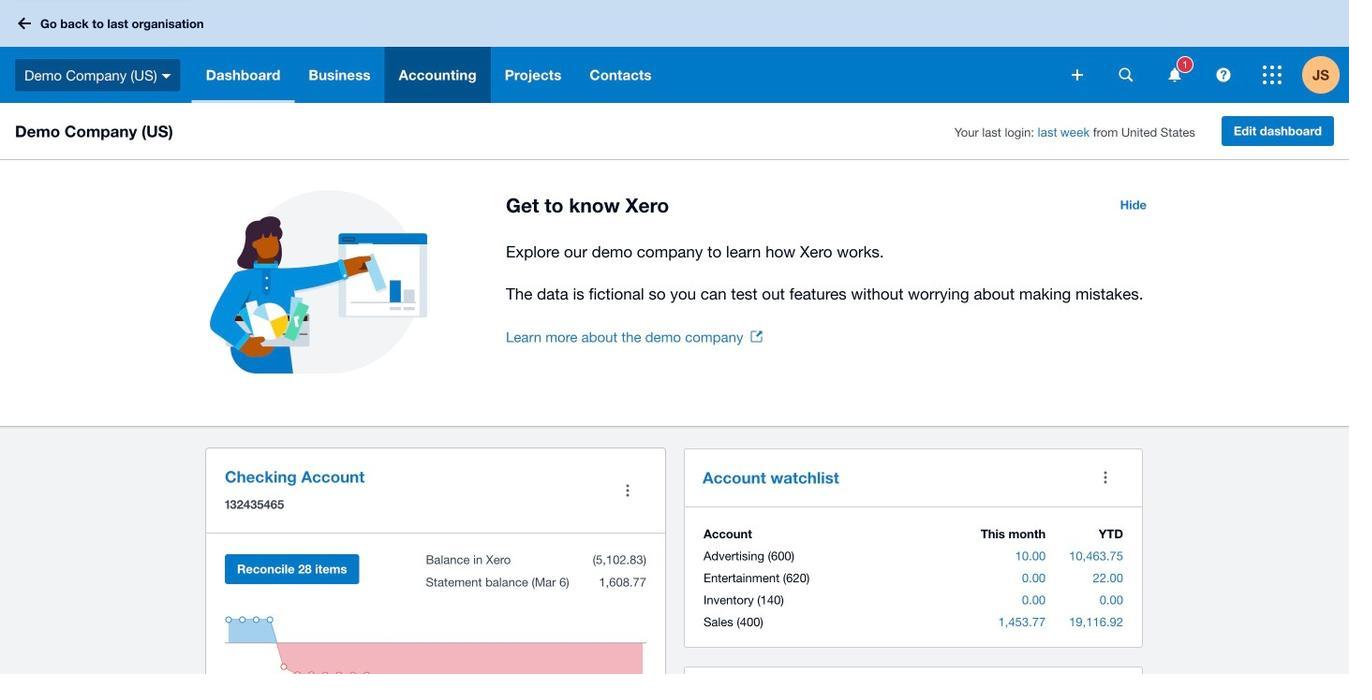 Task type: describe. For each thing, give the bounding box(es) containing it.
manage menu toggle image
[[609, 472, 647, 510]]

intro banner body element
[[506, 239, 1158, 307]]

0 horizontal spatial svg image
[[162, 74, 171, 78]]



Task type: vqa. For each thing, say whether or not it's contained in the screenshot.
panel body "document"
no



Task type: locate. For each thing, give the bounding box(es) containing it.
1 horizontal spatial svg image
[[1217, 68, 1231, 82]]

banner
[[0, 0, 1350, 103]]

svg image
[[18, 17, 31, 30], [1263, 66, 1282, 84], [1120, 68, 1134, 82], [1169, 68, 1181, 82], [1072, 69, 1083, 81]]

svg image
[[1217, 68, 1231, 82], [162, 74, 171, 78]]



